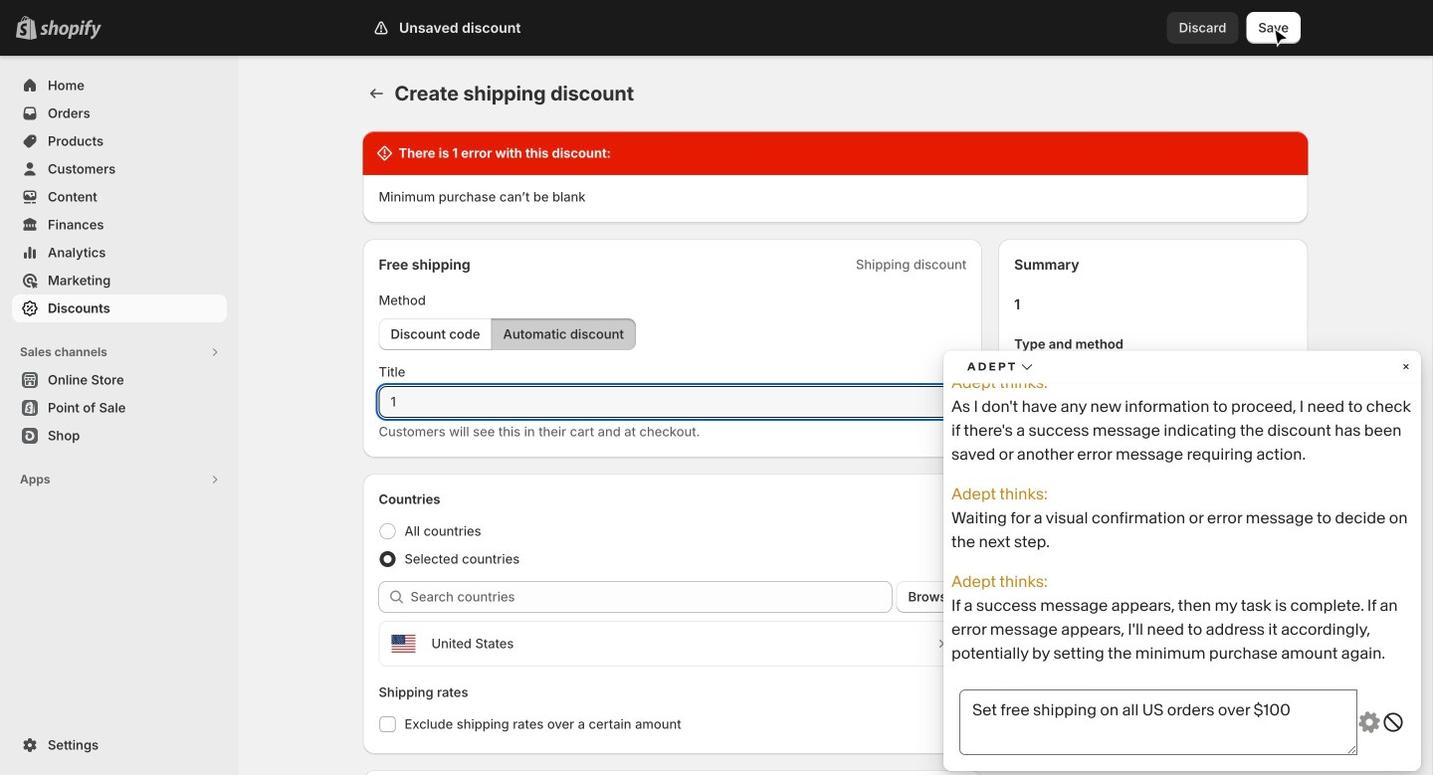 Task type: locate. For each thing, give the bounding box(es) containing it.
None text field
[[379, 386, 967, 418]]

Search countries text field
[[411, 581, 892, 613]]

shopify image
[[40, 20, 102, 40]]



Task type: vqa. For each thing, say whether or not it's contained in the screenshot.
the Shopify image on the left of page
yes



